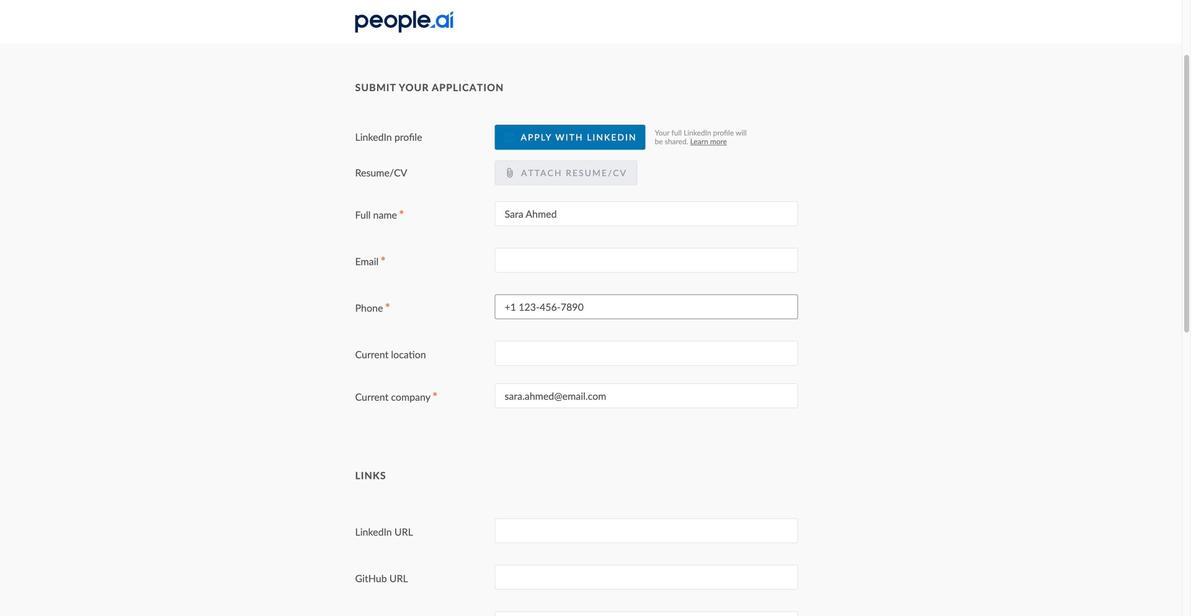 Task type: locate. For each thing, give the bounding box(es) containing it.
paperclip image
[[505, 168, 515, 178]]

people.ai logo image
[[355, 11, 453, 33]]

None email field
[[495, 248, 798, 273]]

None text field
[[495, 201, 798, 226], [495, 295, 798, 319], [495, 341, 798, 366], [495, 611, 798, 616], [495, 201, 798, 226], [495, 295, 798, 319], [495, 341, 798, 366], [495, 611, 798, 616]]

None text field
[[495, 383, 798, 408], [495, 518, 798, 543], [495, 565, 798, 590], [495, 383, 798, 408], [495, 518, 798, 543], [495, 565, 798, 590]]



